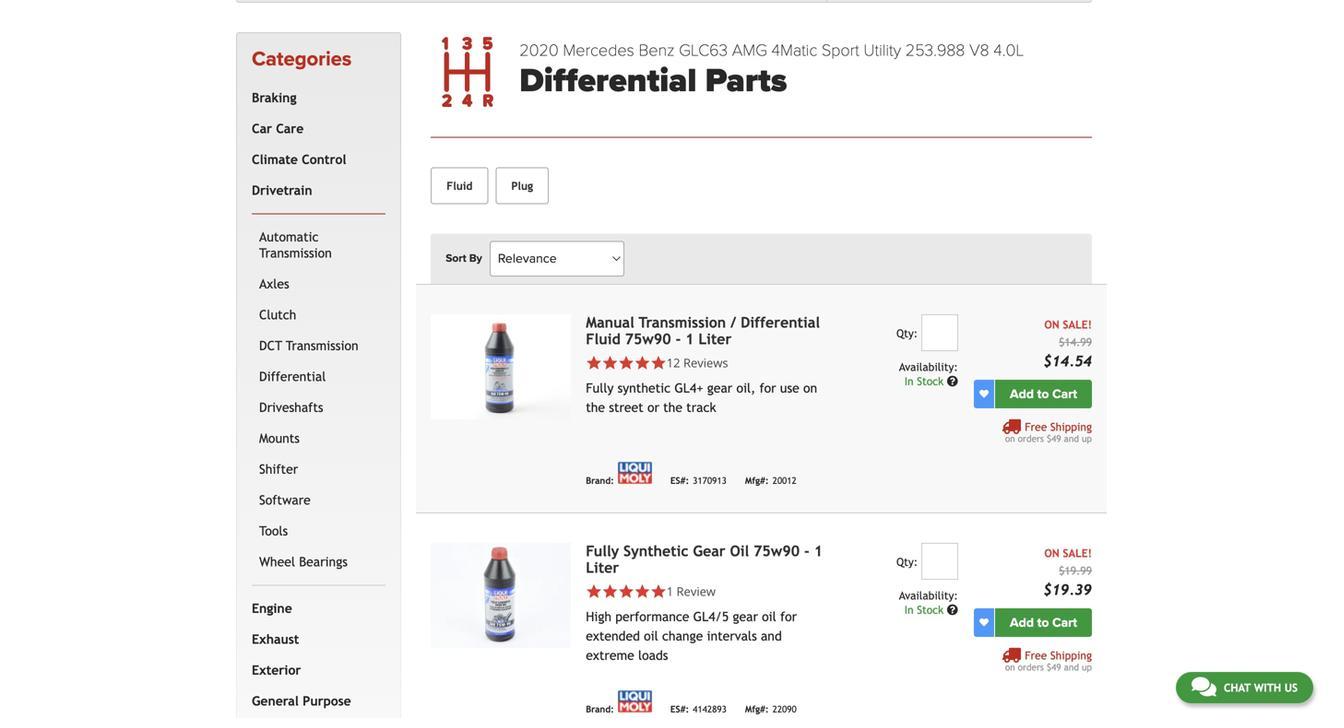 Task type: vqa. For each thing, say whether or not it's contained in the screenshot.
Audi
no



Task type: locate. For each thing, give the bounding box(es) containing it.
reviews
[[684, 355, 729, 371]]

1 vertical spatial liqui-moly - corporate logo image
[[618, 691, 652, 713]]

for inside high performance gl4/5 gear oil for extended oil change intervals and extreme loads
[[781, 610, 797, 624]]

bearings
[[299, 555, 348, 570]]

1 vertical spatial in
[[905, 604, 914, 617]]

on inside on sale! $14.99 $14.54
[[1045, 318, 1060, 331]]

fully
[[586, 381, 614, 396], [586, 543, 619, 560]]

2 up from the top
[[1082, 662, 1092, 673]]

1 free shipping on orders $49 and up from the top
[[1006, 421, 1092, 444]]

gear for differential
[[708, 381, 733, 396]]

0 vertical spatial 75w90
[[625, 331, 671, 348]]

2 horizontal spatial 1
[[814, 543, 823, 560]]

to for $14.54
[[1038, 386, 1049, 402]]

add to wish list image
[[980, 618, 989, 628]]

1 add from the top
[[1010, 386, 1034, 402]]

1 vertical spatial 75w90
[[754, 543, 800, 560]]

fully up "street"
[[586, 381, 614, 396]]

0 vertical spatial differential
[[520, 61, 697, 101]]

$49 for $14.54
[[1047, 433, 1062, 444]]

1 vertical spatial free
[[1025, 649, 1048, 662]]

0 vertical spatial on
[[1045, 318, 1060, 331]]

in for manual transmission / differential fluid 75w90 - 1 liter
[[905, 375, 914, 388]]

transmission inside manual transmission / differential fluid 75w90 - 1 liter
[[639, 314, 726, 331]]

for for manual transmission / differential fluid 75w90 - 1 liter
[[760, 381, 777, 396]]

0 vertical spatial free
[[1025, 421, 1048, 433]]

1 vertical spatial stock
[[917, 604, 944, 617]]

0 vertical spatial brand:
[[586, 476, 614, 486]]

cart down $19.39
[[1053, 615, 1078, 631]]

0 vertical spatial orders
[[1018, 433, 1044, 444]]

braking
[[252, 90, 297, 105]]

add to cart down the $14.54
[[1010, 386, 1078, 402]]

0 vertical spatial in
[[905, 375, 914, 388]]

sale! up the $14.99
[[1063, 318, 1092, 331]]

es#: 3170913
[[671, 476, 727, 486]]

on inside on sale! $19.99 $19.39
[[1045, 547, 1060, 560]]

1 vertical spatial differential
[[741, 314, 820, 331]]

free shipping on orders $49 and up down the $14.54
[[1006, 421, 1092, 444]]

brand: for manual transmission / differential fluid 75w90 - 1 liter
[[586, 476, 614, 486]]

0 vertical spatial up
[[1082, 433, 1092, 444]]

2 free from the top
[[1025, 649, 1048, 662]]

liqui-moly - corporate logo image
[[618, 462, 652, 484], [618, 691, 652, 713]]

1 vertical spatial cart
[[1053, 615, 1078, 631]]

1 vertical spatial es#:
[[671, 704, 689, 715]]

1 es#: from the top
[[671, 476, 689, 486]]

0 vertical spatial liqui-moly - corporate logo image
[[618, 462, 652, 484]]

transmission inside automatic transmission link
[[259, 246, 332, 260]]

add to cart button for $19.39
[[996, 609, 1092, 637]]

qty:
[[897, 327, 918, 340], [897, 556, 918, 569]]

1 vertical spatial fluid
[[586, 331, 621, 348]]

add to cart button down $19.39
[[996, 609, 1092, 637]]

orders
[[1018, 433, 1044, 444], [1018, 662, 1044, 673]]

2 orders from the top
[[1018, 662, 1044, 673]]

care
[[276, 121, 304, 136]]

2 on from the top
[[1045, 547, 1060, 560]]

and down $19.39
[[1064, 662, 1080, 673]]

brand:
[[586, 476, 614, 486], [586, 704, 614, 715]]

for right gl4/5
[[781, 610, 797, 624]]

1 vertical spatial oil
[[644, 629, 659, 644]]

1 add to cart button from the top
[[996, 380, 1092, 409]]

2 add from the top
[[1010, 615, 1034, 631]]

12 reviews link
[[586, 355, 825, 371], [667, 355, 729, 371]]

availability: up question circle icon
[[899, 361, 959, 373]]

1 horizontal spatial liter
[[699, 331, 732, 348]]

$49 down $19.39
[[1047, 662, 1062, 673]]

0 vertical spatial for
[[760, 381, 777, 396]]

stock for $19.39
[[917, 604, 944, 617]]

add to cart down $19.39
[[1010, 615, 1078, 631]]

es#: left 3170913
[[671, 476, 689, 486]]

differential up driveshafts
[[259, 369, 326, 384]]

free down $19.39
[[1025, 649, 1048, 662]]

2 in from the top
[[905, 604, 914, 617]]

gl4+
[[675, 381, 704, 396]]

1 free from the top
[[1025, 421, 1048, 433]]

0 vertical spatial stock
[[917, 375, 944, 388]]

1 vertical spatial availability:
[[899, 589, 959, 602]]

wheel bearings
[[259, 555, 348, 570]]

2 horizontal spatial differential
[[741, 314, 820, 331]]

1 vertical spatial mfg#:
[[745, 704, 769, 715]]

shipping down the $14.54
[[1051, 421, 1092, 433]]

add to cart
[[1010, 386, 1078, 402], [1010, 615, 1078, 631]]

liter up reviews
[[699, 331, 732, 348]]

free down the $14.54
[[1025, 421, 1048, 433]]

0 vertical spatial qty:
[[897, 327, 918, 340]]

1 vertical spatial to
[[1038, 615, 1049, 631]]

2 brand: from the top
[[586, 704, 614, 715]]

liqui-moly - corporate logo image down loads
[[618, 691, 652, 713]]

0 vertical spatial add to cart
[[1010, 386, 1078, 402]]

0 vertical spatial $49
[[1047, 433, 1062, 444]]

free shipping on orders $49 and up
[[1006, 421, 1092, 444], [1006, 649, 1092, 673]]

1 availability: from the top
[[899, 361, 959, 373]]

sale! inside on sale! $19.99 $19.39
[[1063, 547, 1092, 560]]

1 vertical spatial sale!
[[1063, 547, 1092, 560]]

1 right oil
[[814, 543, 823, 560]]

oil
[[730, 543, 749, 560]]

1 horizontal spatial the
[[664, 400, 683, 415]]

1 mfg#: from the top
[[745, 476, 769, 486]]

availability: for manual transmission / differential fluid 75w90 - 1 liter
[[899, 361, 959, 373]]

75w90 inside the fully synthetic gear oil 75w90 - 1 liter
[[754, 543, 800, 560]]

comments image
[[1192, 676, 1217, 698]]

transmission inside dct transmission link
[[286, 338, 359, 353]]

2 the from the left
[[664, 400, 683, 415]]

1 the from the left
[[586, 400, 605, 415]]

transmission for automatic
[[259, 246, 332, 260]]

2 liqui-moly - corporate logo image from the top
[[618, 691, 652, 713]]

2 mfg#: from the top
[[745, 704, 769, 715]]

gear inside fully synthetic gl4+ gear oil, for use on the street or the track
[[708, 381, 733, 396]]

1 vertical spatial up
[[1082, 662, 1092, 673]]

liter inside the fully synthetic gear oil 75w90 - 1 liter
[[586, 559, 619, 576]]

glc63
[[679, 41, 728, 60]]

by
[[469, 252, 482, 266]]

1 in stock from the top
[[905, 375, 947, 388]]

sale! up $19.99
[[1063, 547, 1092, 560]]

on for $14.54
[[1045, 318, 1060, 331]]

1 horizontal spatial oil
[[762, 610, 777, 624]]

mfg#: for manual transmission / differential fluid 75w90 - 1 liter
[[745, 476, 769, 486]]

2 to from the top
[[1038, 615, 1049, 631]]

2 add to cart button from the top
[[996, 609, 1092, 637]]

1 vertical spatial liter
[[586, 559, 619, 576]]

engine link
[[248, 594, 382, 624]]

1 in from the top
[[905, 375, 914, 388]]

use
[[780, 381, 800, 396]]

2 free shipping on orders $49 and up from the top
[[1006, 649, 1092, 673]]

brand: down "street"
[[586, 476, 614, 486]]

1 vertical spatial on
[[1006, 433, 1016, 444]]

mercedes
[[563, 41, 635, 60]]

for inside fully synthetic gl4+ gear oil, for use on the street or the track
[[760, 381, 777, 396]]

sale! for $19.39
[[1063, 547, 1092, 560]]

for right oil, on the right bottom of the page
[[760, 381, 777, 396]]

gear left oil, on the right bottom of the page
[[708, 381, 733, 396]]

1 orders from the top
[[1018, 433, 1044, 444]]

0 vertical spatial availability:
[[899, 361, 959, 373]]

2 vertical spatial on
[[1006, 662, 1016, 673]]

manual
[[586, 314, 635, 331]]

fully inside the fully synthetic gear oil 75w90 - 1 liter
[[586, 543, 619, 560]]

1 vertical spatial add to cart button
[[996, 609, 1092, 637]]

2 stock from the top
[[917, 604, 944, 617]]

for
[[760, 381, 777, 396], [781, 610, 797, 624]]

1 liqui-moly - corporate logo image from the top
[[618, 462, 652, 484]]

and down the $14.54
[[1064, 433, 1080, 444]]

- up 12
[[676, 331, 681, 348]]

free for $19.39
[[1025, 649, 1048, 662]]

shipping for $19.39
[[1051, 649, 1092, 662]]

0 vertical spatial gear
[[708, 381, 733, 396]]

0 vertical spatial fluid
[[447, 179, 473, 192]]

to
[[1038, 386, 1049, 402], [1038, 615, 1049, 631]]

up for $19.39
[[1082, 662, 1092, 673]]

brand: down the extreme
[[586, 704, 614, 715]]

drivetrain subcategories element
[[252, 213, 386, 586]]

for for fully synthetic gear oil 75w90 - 1 liter
[[781, 610, 797, 624]]

0 horizontal spatial 75w90
[[625, 331, 671, 348]]

2 qty: from the top
[[897, 556, 918, 569]]

0 horizontal spatial liter
[[586, 559, 619, 576]]

free shipping on orders $49 and up down $19.39
[[1006, 649, 1092, 673]]

0 vertical spatial es#:
[[671, 476, 689, 486]]

2 fully from the top
[[586, 543, 619, 560]]

1 vertical spatial shipping
[[1051, 649, 1092, 662]]

$49 down the $14.54
[[1047, 433, 1062, 444]]

fully left the synthetic
[[586, 543, 619, 560]]

dct
[[259, 338, 282, 353]]

fully inside fully synthetic gl4+ gear oil, for use on the street or the track
[[586, 381, 614, 396]]

1 vertical spatial orders
[[1018, 662, 1044, 673]]

2020 mercedes benz glc63 amg 4matic sport utility 253.988 v8 4.0l differential parts
[[520, 41, 1025, 101]]

chat with us link
[[1176, 673, 1314, 704]]

1 12 reviews link from the left
[[586, 355, 825, 371]]

liqui-moly - corporate logo image for liter
[[618, 691, 652, 713]]

1 vertical spatial add to cart
[[1010, 615, 1078, 631]]

0 vertical spatial shipping
[[1051, 421, 1092, 433]]

orders down $19.39
[[1018, 662, 1044, 673]]

1 sale! from the top
[[1063, 318, 1092, 331]]

the right or
[[664, 400, 683, 415]]

star image
[[586, 355, 602, 371], [618, 355, 635, 371], [635, 355, 651, 371], [651, 355, 667, 371], [602, 584, 618, 600]]

2 vertical spatial transmission
[[286, 338, 359, 353]]

0 horizontal spatial for
[[760, 381, 777, 396]]

drivetrain link
[[248, 175, 382, 206]]

general purpose
[[252, 694, 351, 709]]

stock left question circle icon
[[917, 375, 944, 388]]

1 shipping from the top
[[1051, 421, 1092, 433]]

0 vertical spatial cart
[[1053, 386, 1078, 402]]

star image inside 12 reviews link
[[602, 355, 618, 371]]

1 horizontal spatial 1
[[686, 331, 694, 348]]

gear up intervals
[[733, 610, 758, 624]]

22090
[[773, 704, 797, 715]]

0 horizontal spatial -
[[676, 331, 681, 348]]

0 horizontal spatial differential
[[259, 369, 326, 384]]

1 horizontal spatial for
[[781, 610, 797, 624]]

stock left question circle image
[[917, 604, 944, 617]]

fully for fully synthetic gear oil 75w90 - 1 liter
[[586, 543, 619, 560]]

12 reviews
[[667, 355, 729, 371]]

fluid left plug on the top left of the page
[[447, 179, 473, 192]]

1 horizontal spatial -
[[804, 543, 810, 560]]

availability: up question circle image
[[899, 589, 959, 602]]

brand: for fully synthetic gear oil 75w90 - 1 liter
[[586, 704, 614, 715]]

transmission for manual
[[639, 314, 726, 331]]

2 cart from the top
[[1053, 615, 1078, 631]]

1 review
[[667, 583, 716, 600]]

0 vertical spatial liter
[[699, 331, 732, 348]]

on up the $14.99
[[1045, 318, 1060, 331]]

2020
[[520, 41, 559, 60]]

2 $49 from the top
[[1047, 662, 1062, 673]]

1 up 12 reviews
[[686, 331, 694, 348]]

transmission down automatic in the top of the page
[[259, 246, 332, 260]]

add right add to wish list image
[[1010, 386, 1034, 402]]

0 vertical spatial transmission
[[259, 246, 332, 260]]

orders down the $14.54
[[1018, 433, 1044, 444]]

and right intervals
[[761, 629, 782, 644]]

to down the $14.54
[[1038, 386, 1049, 402]]

0 horizontal spatial 1
[[667, 583, 674, 600]]

add
[[1010, 386, 1034, 402], [1010, 615, 1034, 631]]

driveshafts link
[[256, 392, 382, 423]]

free for $14.54
[[1025, 421, 1048, 433]]

0 vertical spatial add
[[1010, 386, 1034, 402]]

street
[[609, 400, 644, 415]]

mfg#:
[[745, 476, 769, 486], [745, 704, 769, 715]]

0 horizontal spatial fluid
[[447, 179, 473, 192]]

es#4142893 - 22090 - fully synthetic gear oil 75w90 - 1 liter - high performance gl4/5 gear oil for extended oil change intervals and extreme loads - liqui-moly - audi bmw volkswagen mercedes benz porsche image
[[431, 543, 571, 648]]

cart
[[1053, 386, 1078, 402], [1053, 615, 1078, 631]]

qty: for manual transmission / differential fluid 75w90 - 1 liter
[[897, 327, 918, 340]]

fully synthetic gear oil 75w90 - 1 liter
[[586, 543, 823, 576]]

sport
[[822, 41, 860, 60]]

manual transmission / differential fluid 75w90 - 1 liter
[[586, 314, 820, 348]]

differential
[[520, 61, 697, 101], [741, 314, 820, 331], [259, 369, 326, 384]]

exhaust link
[[248, 624, 382, 655]]

0 vertical spatial to
[[1038, 386, 1049, 402]]

1 review link
[[586, 583, 825, 600], [667, 583, 716, 600]]

differential right /
[[741, 314, 820, 331]]

1 vertical spatial gear
[[733, 610, 758, 624]]

shipping down $19.39
[[1051, 649, 1092, 662]]

1 vertical spatial transmission
[[639, 314, 726, 331]]

1 stock from the top
[[917, 375, 944, 388]]

1 vertical spatial and
[[761, 629, 782, 644]]

1 fully from the top
[[586, 381, 614, 396]]

1 to from the top
[[1038, 386, 1049, 402]]

es#: for liter
[[671, 704, 689, 715]]

sale! for $14.54
[[1063, 318, 1092, 331]]

1 vertical spatial qty:
[[897, 556, 918, 569]]

1 vertical spatial in stock
[[905, 604, 947, 617]]

75w90 up 12
[[625, 331, 671, 348]]

differential inside manual transmission / differential fluid 75w90 - 1 liter
[[741, 314, 820, 331]]

1 up from the top
[[1082, 433, 1092, 444]]

4.0l
[[994, 41, 1025, 60]]

up down $19.39
[[1082, 662, 1092, 673]]

75w90 right oil
[[754, 543, 800, 560]]

$14.99
[[1059, 336, 1092, 349]]

oil down performance
[[644, 629, 659, 644]]

- right oil
[[804, 543, 810, 560]]

track
[[687, 400, 716, 415]]

free shipping on orders $49 and up for $19.39
[[1006, 649, 1092, 673]]

1 inside the fully synthetic gear oil 75w90 - 1 liter
[[814, 543, 823, 560]]

2 shipping from the top
[[1051, 649, 1092, 662]]

mfg#: left "22090"
[[745, 704, 769, 715]]

performance
[[616, 610, 690, 624]]

1 vertical spatial for
[[781, 610, 797, 624]]

es#: for 1
[[671, 476, 689, 486]]

fully for fully synthetic gl4+ gear oil, for use on the street or the track
[[586, 381, 614, 396]]

75w90 inside manual transmission / differential fluid 75w90 - 1 liter
[[625, 331, 671, 348]]

0 vertical spatial sale!
[[1063, 318, 1092, 331]]

1 cart from the top
[[1053, 386, 1078, 402]]

transmission up 12
[[639, 314, 726, 331]]

1 $49 from the top
[[1047, 433, 1062, 444]]

liter up high
[[586, 559, 619, 576]]

0 vertical spatial mfg#:
[[745, 476, 769, 486]]

2 es#: from the top
[[671, 704, 689, 715]]

cart down the $14.54
[[1053, 386, 1078, 402]]

in left question circle icon
[[905, 375, 914, 388]]

3170913
[[693, 476, 727, 486]]

1 vertical spatial 1
[[814, 543, 823, 560]]

add to cart button
[[996, 380, 1092, 409], [996, 609, 1092, 637]]

gear
[[708, 381, 733, 396], [733, 610, 758, 624]]

1 vertical spatial fully
[[586, 543, 619, 560]]

0 vertical spatial add to cart button
[[996, 380, 1092, 409]]

0 vertical spatial free shipping on orders $49 and up
[[1006, 421, 1092, 444]]

0 vertical spatial in stock
[[905, 375, 947, 388]]

1 vertical spatial brand:
[[586, 704, 614, 715]]

dct transmission
[[259, 338, 359, 353]]

2 sale! from the top
[[1063, 547, 1092, 560]]

in left question circle image
[[905, 604, 914, 617]]

1 1 review link from the left
[[586, 583, 825, 600]]

1 on from the top
[[1045, 318, 1060, 331]]

differential down the mercedes
[[520, 61, 697, 101]]

the left "street"
[[586, 400, 605, 415]]

1 inside manual transmission / differential fluid 75w90 - 1 liter
[[686, 331, 694, 348]]

add to cart button down the $14.54
[[996, 380, 1092, 409]]

add to cart for $14.54
[[1010, 386, 1078, 402]]

transmission for dct
[[286, 338, 359, 353]]

climate control
[[252, 152, 346, 167]]

2 vertical spatial 1
[[667, 583, 674, 600]]

1 vertical spatial on
[[1045, 547, 1060, 560]]

2 vertical spatial and
[[1064, 662, 1080, 673]]

0 vertical spatial oil
[[762, 610, 777, 624]]

high performance gl4/5 gear oil for extended oil change intervals and extreme loads
[[586, 610, 797, 663]]

and inside high performance gl4/5 gear oil for extended oil change intervals and extreme loads
[[761, 629, 782, 644]]

transmission
[[259, 246, 332, 260], [639, 314, 726, 331], [286, 338, 359, 353]]

star image
[[602, 355, 618, 371], [586, 584, 602, 600], [618, 584, 635, 600], [635, 584, 651, 600], [651, 584, 667, 600]]

0 vertical spatial and
[[1064, 433, 1080, 444]]

free
[[1025, 421, 1048, 433], [1025, 649, 1048, 662]]

on up $19.99
[[1045, 547, 1060, 560]]

2 availability: from the top
[[899, 589, 959, 602]]

- inside the fully synthetic gear oil 75w90 - 1 liter
[[804, 543, 810, 560]]

gear inside high performance gl4/5 gear oil for extended oil change intervals and extreme loads
[[733, 610, 758, 624]]

2 in stock from the top
[[905, 604, 947, 617]]

synthetic
[[618, 381, 671, 396]]

1 vertical spatial $49
[[1047, 662, 1062, 673]]

mfg#: left 20012
[[745, 476, 769, 486]]

1 vertical spatial free shipping on orders $49 and up
[[1006, 649, 1092, 673]]

1 brand: from the top
[[586, 476, 614, 486]]

orders for $14.54
[[1018, 433, 1044, 444]]

up down the $14.54
[[1082, 433, 1092, 444]]

es#: left 4142893
[[671, 704, 689, 715]]

liqui-moly - corporate logo image left es#: 3170913
[[618, 462, 652, 484]]

liqui-moly - corporate logo image for 1
[[618, 462, 652, 484]]

benz
[[639, 41, 675, 60]]

sale! inside on sale! $14.99 $14.54
[[1063, 318, 1092, 331]]

add right add to wish list icon in the bottom of the page
[[1010, 615, 1034, 631]]

1 left review
[[667, 583, 674, 600]]

1 vertical spatial -
[[804, 543, 810, 560]]

None number field
[[922, 314, 959, 351], [922, 543, 959, 580], [922, 314, 959, 351], [922, 543, 959, 580]]

1 horizontal spatial 75w90
[[754, 543, 800, 560]]

on for $19.39
[[1045, 547, 1060, 560]]

1 vertical spatial add
[[1010, 615, 1034, 631]]

0 vertical spatial on
[[804, 381, 818, 396]]

1 add to cart from the top
[[1010, 386, 1078, 402]]

to down $19.39
[[1038, 615, 1049, 631]]

1 horizontal spatial fluid
[[586, 331, 621, 348]]

review
[[677, 583, 716, 600]]

1 horizontal spatial differential
[[520, 61, 697, 101]]

on
[[1045, 318, 1060, 331], [1045, 547, 1060, 560]]

liter
[[699, 331, 732, 348], [586, 559, 619, 576]]

1 qty: from the top
[[897, 327, 918, 340]]

2 vertical spatial differential
[[259, 369, 326, 384]]

0 vertical spatial 1
[[686, 331, 694, 348]]

transmission down clutch link
[[286, 338, 359, 353]]

fluid up synthetic
[[586, 331, 621, 348]]

0 vertical spatial -
[[676, 331, 681, 348]]

0 vertical spatial fully
[[586, 381, 614, 396]]

dct transmission link
[[256, 331, 382, 362]]

oil right gl4/5
[[762, 610, 777, 624]]

0 horizontal spatial the
[[586, 400, 605, 415]]

2 add to cart from the top
[[1010, 615, 1078, 631]]

1
[[686, 331, 694, 348], [814, 543, 823, 560], [667, 583, 674, 600]]

qty: for fully synthetic gear oil 75w90 - 1 liter
[[897, 556, 918, 569]]



Task type: describe. For each thing, give the bounding box(es) containing it.
es#3170913 - 20012 - manual transmission / differential fluid 75w90 - 1 liter - fully synthetic gl4+ gear oil, for use on the street or the track - liqui-moly - audi bmw volkswagen mercedes benz porsche image
[[431, 314, 571, 420]]

mfg#: for fully synthetic gear oil 75w90 - 1 liter
[[745, 704, 769, 715]]

oil,
[[737, 381, 756, 396]]

up for $14.54
[[1082, 433, 1092, 444]]

cart for $14.54
[[1053, 386, 1078, 402]]

add to wish list image
[[980, 390, 989, 399]]

shipping for $14.54
[[1051, 421, 1092, 433]]

fluid inside manual transmission / differential fluid 75w90 - 1 liter
[[586, 331, 621, 348]]

on for fully synthetic gear oil 75w90 - 1 liter
[[1006, 662, 1016, 673]]

$19.99
[[1059, 564, 1092, 577]]

wheel bearings link
[[256, 547, 382, 578]]

wheel
[[259, 555, 295, 570]]

fluid link
[[431, 168, 488, 205]]

add to cart button for $14.54
[[996, 380, 1092, 409]]

shifter link
[[256, 454, 382, 485]]

extreme
[[586, 648, 635, 663]]

on for manual transmission / differential fluid 75w90 - 1 liter
[[1006, 433, 1016, 444]]

question circle image
[[947, 376, 959, 387]]

sort by
[[446, 252, 482, 266]]

/
[[731, 314, 737, 331]]

add for $19.39
[[1010, 615, 1034, 631]]

availability: for fully synthetic gear oil 75w90 - 1 liter
[[899, 589, 959, 602]]

in for fully synthetic gear oil 75w90 - 1 liter
[[905, 604, 914, 617]]

general purpose link
[[248, 686, 382, 717]]

axles link
[[256, 269, 382, 300]]

liter inside manual transmission / differential fluid 75w90 - 1 liter
[[699, 331, 732, 348]]

on inside fully synthetic gl4+ gear oil, for use on the street or the track
[[804, 381, 818, 396]]

drivetrain
[[252, 183, 312, 198]]

mounts link
[[256, 423, 382, 454]]

software link
[[256, 485, 382, 516]]

to for $19.39
[[1038, 615, 1049, 631]]

with
[[1255, 682, 1282, 695]]

gear for oil
[[733, 610, 758, 624]]

sort
[[446, 252, 467, 266]]

2 12 reviews link from the left
[[667, 355, 729, 371]]

and for fully synthetic gear oil 75w90 - 1 liter
[[1064, 662, 1080, 673]]

4matic
[[772, 41, 818, 60]]

in stock for manual transmission / differential fluid 75w90 - 1 liter
[[905, 375, 947, 388]]

253.988
[[906, 41, 966, 60]]

synthetic
[[624, 543, 689, 560]]

chat with us
[[1224, 682, 1298, 695]]

loads
[[638, 648, 668, 663]]

chat
[[1224, 682, 1251, 695]]

purpose
[[303, 694, 351, 709]]

free shipping on orders $49 and up for $14.54
[[1006, 421, 1092, 444]]

gl4/5
[[694, 610, 729, 624]]

clutch link
[[256, 300, 382, 331]]

0 horizontal spatial oil
[[644, 629, 659, 644]]

fully synthetic gl4+ gear oil, for use on the street or the track
[[586, 381, 818, 415]]

climate
[[252, 152, 298, 167]]

engine
[[252, 601, 292, 616]]

parts
[[706, 61, 787, 101]]

plug link
[[496, 168, 549, 205]]

tools link
[[256, 516, 382, 547]]

exterior
[[252, 663, 301, 678]]

automatic
[[259, 230, 319, 244]]

v8
[[970, 41, 990, 60]]

differential inside drivetrain subcategories element
[[259, 369, 326, 384]]

control
[[302, 152, 346, 167]]

and for manual transmission / differential fluid 75w90 - 1 liter
[[1064, 433, 1080, 444]]

categories
[[252, 47, 352, 72]]

car care link
[[248, 113, 382, 144]]

add to cart for $19.39
[[1010, 615, 1078, 631]]

$14.54
[[1044, 353, 1092, 370]]

or
[[648, 400, 660, 415]]

$19.39
[[1044, 582, 1092, 599]]

extended
[[586, 629, 640, 644]]

high
[[586, 610, 612, 624]]

utility
[[864, 41, 902, 60]]

exhaust
[[252, 632, 299, 647]]

us
[[1285, 682, 1298, 695]]

in stock for fully synthetic gear oil 75w90 - 1 liter
[[905, 604, 947, 617]]

plug
[[512, 179, 533, 192]]

software
[[259, 493, 311, 508]]

cart for $19.39
[[1053, 615, 1078, 631]]

automatic transmission link
[[256, 222, 382, 269]]

braking link
[[248, 82, 382, 113]]

$49 for $19.39
[[1047, 662, 1062, 673]]

2 1 review link from the left
[[667, 583, 716, 600]]

gear
[[693, 543, 726, 560]]

shifter
[[259, 462, 298, 477]]

manual transmission / differential fluid 75w90 - 1 liter link
[[586, 314, 820, 348]]

change
[[662, 629, 703, 644]]

20012
[[773, 476, 797, 486]]

general
[[252, 694, 299, 709]]

mounts
[[259, 431, 300, 446]]

clutch
[[259, 308, 296, 322]]

stock for $14.54
[[917, 375, 944, 388]]

star image inside 1 review link
[[602, 584, 618, 600]]

exterior link
[[248, 655, 382, 686]]

4142893
[[693, 704, 727, 715]]

car care
[[252, 121, 304, 136]]

differential link
[[256, 362, 382, 392]]

orders for $19.39
[[1018, 662, 1044, 673]]

12
[[667, 355, 681, 371]]

question circle image
[[947, 605, 959, 616]]

intervals
[[707, 629, 757, 644]]

car
[[252, 121, 272, 136]]

- inside manual transmission / differential fluid 75w90 - 1 liter
[[676, 331, 681, 348]]

category navigation element
[[236, 32, 402, 719]]

fluid inside fluid link
[[447, 179, 473, 192]]

add for $14.54
[[1010, 386, 1034, 402]]

fully synthetic gear oil 75w90 - 1 liter link
[[586, 543, 823, 576]]

tools
[[259, 524, 288, 539]]

es#: 4142893
[[671, 704, 727, 715]]

mfg#: 20012
[[745, 476, 797, 486]]

on sale! $19.99 $19.39
[[1044, 547, 1092, 599]]

amg
[[732, 41, 768, 60]]

axles
[[259, 277, 289, 291]]

automatic transmission
[[259, 230, 332, 260]]

differential inside the "2020 mercedes benz glc63 amg 4matic sport utility 253.988 v8 4.0l differential parts"
[[520, 61, 697, 101]]



